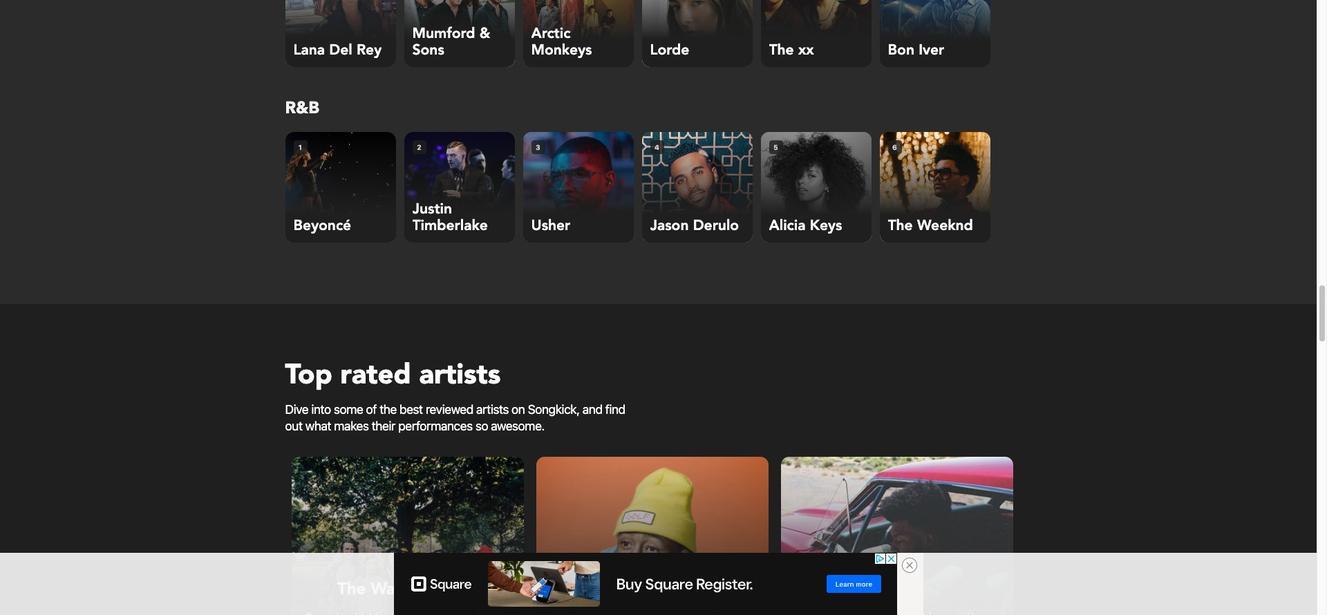 Task type: describe. For each thing, give the bounding box(es) containing it.
bon iver link
[[880, 0, 991, 71]]

lana del rey
[[294, 40, 382, 60]]

lana del rey link
[[285, 0, 396, 71]]

bon
[[888, 40, 915, 60]]

mumford
[[413, 24, 475, 44]]

and
[[583, 402, 603, 417]]

iver
[[919, 40, 945, 60]]

monkeys
[[531, 40, 592, 60]]

dive
[[285, 402, 309, 417]]

reviewed
[[426, 402, 474, 417]]

their
[[372, 419, 396, 434]]

arctic monkeys link
[[523, 0, 634, 71]]

performances
[[398, 419, 473, 434]]

mumford & sons
[[413, 24, 491, 60]]

usher
[[531, 216, 571, 236]]

lana
[[294, 40, 325, 60]]

1
[[299, 143, 302, 151]]

dive into some of the best reviewed artists on songkick, and find out what makes their performances so awesome.
[[285, 402, 626, 434]]

3
[[536, 143, 541, 151]]

the war on drugs link
[[291, 457, 524, 615]]

the xx link
[[761, 0, 872, 71]]

justin timberlake
[[413, 199, 488, 236]]

tyler, the creator link
[[536, 457, 769, 615]]

beyoncé
[[294, 216, 351, 236]]

lorde
[[650, 40, 690, 60]]

the xx
[[769, 40, 814, 60]]

0 vertical spatial artists
[[419, 356, 501, 394]]

the weeknd
[[888, 216, 974, 236]]

sons
[[413, 40, 444, 60]]

the for the xx
[[769, 40, 794, 60]]

bon iver
[[888, 40, 945, 60]]

khalid link
[[781, 457, 1013, 615]]

war
[[371, 578, 402, 601]]

what
[[305, 419, 331, 434]]

r&b
[[285, 97, 319, 120]]



Task type: vqa. For each thing, say whether or not it's contained in the screenshot.


Task type: locate. For each thing, give the bounding box(es) containing it.
on right war
[[407, 578, 427, 601]]

1 vertical spatial artists
[[477, 402, 509, 417]]

on
[[512, 402, 525, 417], [407, 578, 427, 601]]

2
[[417, 143, 422, 151]]

the
[[769, 40, 794, 60], [888, 216, 913, 236], [337, 578, 366, 601], [629, 578, 657, 601]]

arctic
[[531, 24, 571, 44]]

the
[[380, 402, 397, 417]]

0 horizontal spatial on
[[407, 578, 427, 601]]

so
[[476, 419, 488, 434]]

lorde link
[[642, 0, 753, 71]]

1 vertical spatial on
[[407, 578, 427, 601]]

tyler,
[[584, 578, 624, 601]]

mumford & sons link
[[404, 0, 515, 71]]

the left war
[[337, 578, 366, 601]]

creator
[[662, 578, 721, 601]]

the war on drugs
[[337, 578, 478, 601]]

5
[[774, 143, 779, 151]]

drugs
[[431, 578, 478, 601]]

justin
[[413, 199, 452, 219]]

xx
[[799, 40, 814, 60]]

6
[[893, 143, 898, 151]]

derulo
[[693, 216, 739, 236]]

keys
[[810, 216, 843, 236]]

of
[[366, 402, 377, 417]]

the left weeknd
[[888, 216, 913, 236]]

best
[[400, 402, 423, 417]]

advertisement element
[[394, 553, 897, 615]]

the right tyler,
[[629, 578, 657, 601]]

the left the xx on the top
[[769, 40, 794, 60]]

jason
[[650, 216, 689, 236]]

khalid
[[873, 578, 922, 601]]

top
[[285, 356, 332, 394]]

artists up so in the bottom left of the page
[[477, 402, 509, 417]]

rey
[[357, 40, 382, 60]]

the for the weeknd
[[888, 216, 913, 236]]

on inside dive into some of the best reviewed artists on songkick, and find out what makes their performances so awesome.
[[512, 402, 525, 417]]

del
[[329, 40, 352, 60]]

songkick,
[[528, 402, 580, 417]]

alicia
[[769, 216, 806, 236]]

on up the awesome.
[[512, 402, 525, 417]]

out
[[285, 419, 303, 434]]

awesome.
[[491, 419, 545, 434]]

the for the war on drugs
[[337, 578, 366, 601]]

makes
[[334, 419, 369, 434]]

&
[[480, 24, 491, 44]]

alicia keys
[[769, 216, 843, 236]]

artists inside dive into some of the best reviewed artists on songkick, and find out what makes their performances so awesome.
[[477, 402, 509, 417]]

into
[[311, 402, 331, 417]]

4
[[655, 143, 660, 151]]

artists up reviewed
[[419, 356, 501, 394]]

1 horizontal spatial on
[[512, 402, 525, 417]]

some
[[334, 402, 363, 417]]

artists
[[419, 356, 501, 394], [477, 402, 509, 417]]

find
[[606, 402, 626, 417]]

timberlake
[[413, 216, 488, 236]]

tyler, the creator
[[584, 578, 721, 601]]

top rated artists
[[285, 356, 501, 394]]

jason derulo
[[650, 216, 739, 236]]

arctic monkeys
[[531, 24, 592, 60]]

0 vertical spatial on
[[512, 402, 525, 417]]

rated
[[341, 356, 411, 394]]

weeknd
[[918, 216, 974, 236]]



